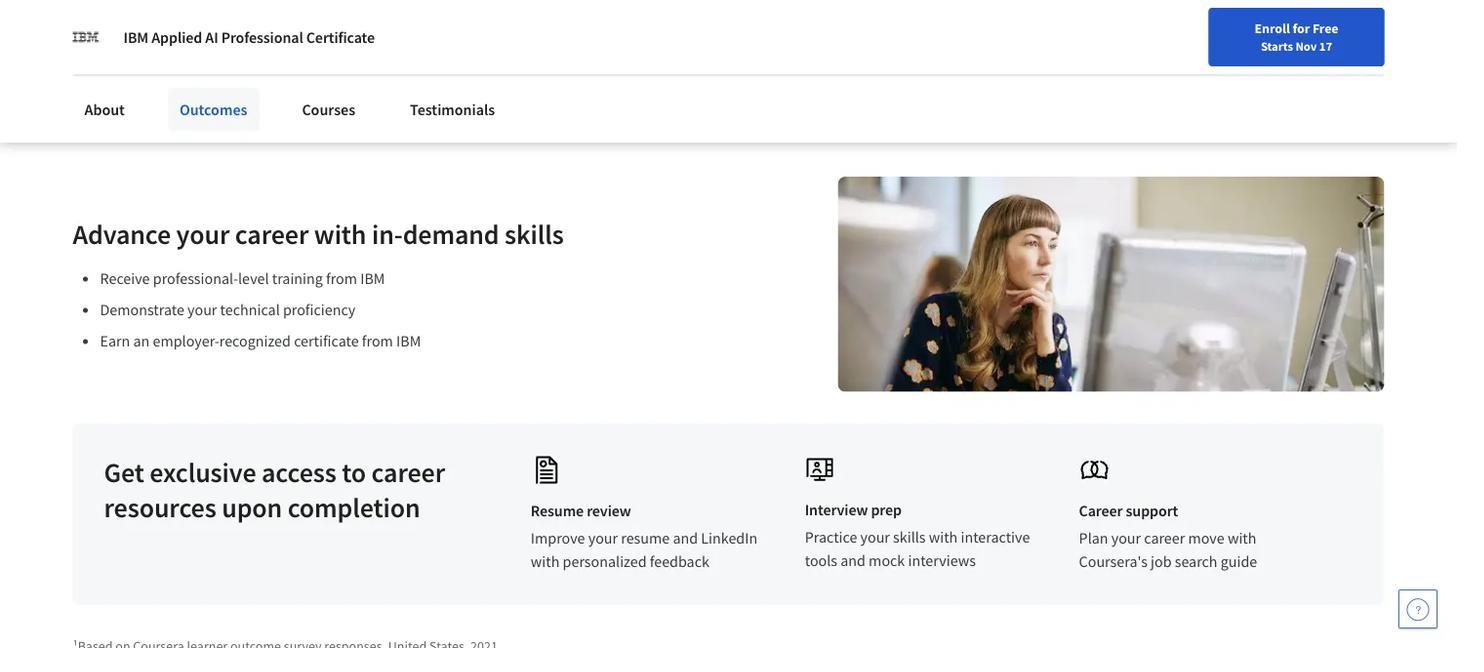 Task type: vqa. For each thing, say whether or not it's contained in the screenshot.
completion
yes



Task type: describe. For each thing, give the bounding box(es) containing it.
show notifications image
[[1194, 63, 1217, 87]]

resume review improve your resume and linkedin with personalized feedback
[[531, 501, 758, 572]]

testimonials
[[410, 100, 495, 119]]

access
[[262, 455, 337, 489]]

skills inside interview prep practice your skills with interactive tools and mock interviews
[[893, 528, 926, 547]]

with up 'training'
[[314, 217, 366, 251]]

companies
[[414, 0, 540, 3]]

receive professional-level training from ibm
[[100, 269, 385, 288]]

demonstrate
[[100, 300, 184, 320]]

linkedin
[[701, 529, 758, 548]]

proficiency
[[283, 300, 356, 320]]

exclusive
[[150, 455, 256, 489]]

more
[[147, 61, 182, 80]]

outcomes
[[180, 100, 247, 119]]

0 vertical spatial from
[[326, 269, 357, 288]]

top
[[369, 0, 408, 3]]

to
[[342, 455, 366, 489]]

ibm applied ai professional certificate
[[123, 27, 375, 47]]

your inside resume review improve your resume and linkedin with personalized feedback
[[588, 529, 618, 548]]

1 vertical spatial in-
[[372, 217, 403, 251]]

english
[[1083, 61, 1130, 81]]

about
[[84, 100, 125, 119]]

1 horizontal spatial demand
[[403, 217, 499, 251]]

find your new career
[[916, 62, 1038, 79]]

enroll for free starts nov 17
[[1255, 20, 1339, 54]]

with inside resume review improve your resume and linkedin with personalized feedback
[[531, 552, 560, 572]]

coursera image
[[23, 55, 147, 86]]

search
[[1175, 552, 1218, 572]]

ai
[[205, 27, 218, 47]]

enroll
[[1255, 20, 1290, 37]]

1 vertical spatial from
[[362, 331, 393, 351]]

certificate
[[294, 331, 359, 351]]

testimonials link
[[398, 88, 507, 131]]

advance
[[73, 217, 171, 251]]

level
[[238, 269, 269, 288]]

plan
[[1079, 529, 1109, 548]]

feedback
[[650, 552, 710, 572]]

professional-
[[153, 269, 238, 288]]

courses
[[302, 100, 355, 119]]

ibm image
[[73, 23, 100, 51]]

your inside career support plan your career move with coursera's job search guide
[[1112, 529, 1141, 548]]

0 vertical spatial career
[[235, 217, 309, 251]]

personalized
[[563, 552, 647, 572]]

2 horizontal spatial ibm
[[396, 331, 421, 351]]

1 horizontal spatial skills
[[505, 217, 564, 251]]

businesses link
[[154, 0, 265, 39]]

starts
[[1261, 38, 1293, 54]]

practice
[[805, 528, 857, 547]]

job
[[1151, 552, 1172, 572]]

guide
[[1221, 552, 1258, 572]]

resume
[[531, 501, 584, 521]]

prep
[[871, 500, 902, 520]]

interviews
[[908, 551, 976, 571]]

17
[[1320, 38, 1333, 54]]

business
[[316, 61, 375, 80]]

find
[[916, 62, 941, 79]]

tools
[[805, 551, 838, 571]]

your inside interview prep practice your skills with interactive tools and mock interviews
[[861, 528, 890, 547]]

nov
[[1296, 38, 1317, 54]]

interview prep practice your skills with interactive tools and mock interviews
[[805, 500, 1030, 571]]

mastering
[[589, 0, 706, 3]]



Task type: locate. For each thing, give the bounding box(es) containing it.
completion
[[288, 490, 420, 524]]

ibm
[[123, 27, 149, 47], [360, 269, 385, 288], [396, 331, 421, 351]]

new
[[972, 62, 998, 79]]

1 horizontal spatial ibm
[[360, 269, 385, 288]]

demand
[[136, 4, 232, 38], [403, 217, 499, 251]]

1 vertical spatial demand
[[403, 217, 499, 251]]

learn more about coursera for business link
[[105, 61, 375, 80]]

in-
[[105, 4, 136, 38], [372, 217, 403, 251]]

1 horizontal spatial in-
[[372, 217, 403, 251]]

from up proficiency
[[326, 269, 357, 288]]

training
[[272, 269, 323, 288]]

your up personalized
[[588, 529, 618, 548]]

career for access
[[371, 455, 445, 489]]

ibm right certificate
[[396, 331, 421, 351]]

skills
[[238, 4, 297, 38], [505, 217, 564, 251], [893, 528, 926, 547]]

career right the to at the bottom left of the page
[[371, 455, 445, 489]]

0 vertical spatial skills
[[238, 4, 297, 38]]

0 vertical spatial and
[[673, 529, 698, 548]]

technical
[[220, 300, 280, 320]]

your up professional-
[[176, 217, 230, 251]]

upon
[[222, 490, 282, 524]]

are
[[546, 0, 583, 3]]

outcomes link
[[168, 88, 259, 131]]

0 vertical spatial ibm
[[123, 27, 149, 47]]

for
[[1293, 20, 1310, 37], [293, 61, 312, 80]]

certificate
[[306, 27, 375, 47]]

receive
[[100, 269, 150, 288]]

1 horizontal spatial for
[[1293, 20, 1310, 37]]

improve
[[531, 529, 585, 548]]

2 horizontal spatial skills
[[893, 528, 926, 547]]

help center image
[[1407, 597, 1430, 621]]

how
[[153, 0, 203, 3]]

your up mock
[[861, 528, 890, 547]]

interview
[[805, 500, 868, 520]]

from
[[326, 269, 357, 288], [362, 331, 393, 351]]

resources
[[104, 490, 216, 524]]

0 horizontal spatial and
[[673, 529, 698, 548]]

in- inside see how employees at top companies are mastering in-demand skills
[[105, 4, 136, 38]]

demonstrate your technical proficiency
[[100, 300, 356, 320]]

1 vertical spatial skills
[[505, 217, 564, 251]]

your up coursera's
[[1112, 529, 1141, 548]]

1 vertical spatial career
[[371, 455, 445, 489]]

interactive
[[961, 528, 1030, 547]]

0 horizontal spatial from
[[326, 269, 357, 288]]

your down professional-
[[188, 300, 217, 320]]

employer-
[[153, 331, 219, 351]]

1 horizontal spatial career
[[371, 455, 445, 489]]

0 vertical spatial in-
[[105, 4, 136, 38]]

2 horizontal spatial career
[[1144, 529, 1185, 548]]

move
[[1189, 529, 1225, 548]]

review
[[587, 501, 631, 521]]

see
[[105, 0, 147, 3]]

about link
[[73, 88, 137, 131]]

find your new career link
[[906, 59, 1048, 83]]

applied
[[152, 27, 202, 47]]

see how employees at top companies are mastering in-demand skills
[[105, 0, 706, 38]]

0 horizontal spatial ibm
[[123, 27, 149, 47]]

skills inside see how employees at top companies are mastering in-demand skills
[[238, 4, 297, 38]]

0 horizontal spatial for
[[293, 61, 312, 80]]

mock
[[869, 551, 905, 571]]

career inside career support plan your career move with coursera's job search guide
[[1144, 529, 1185, 548]]

with down improve on the bottom of page
[[531, 552, 560, 572]]

with inside interview prep practice your skills with interactive tools and mock interviews
[[929, 528, 958, 547]]

support
[[1126, 501, 1179, 521]]

0 horizontal spatial demand
[[136, 4, 232, 38]]

coursera enterprise logos image
[[949, 0, 1340, 67]]

1 vertical spatial for
[[293, 61, 312, 80]]

employees
[[208, 0, 335, 3]]

coursera's
[[1079, 552, 1148, 572]]

0 horizontal spatial skills
[[238, 4, 297, 38]]

businesses
[[183, 10, 258, 29]]

2 vertical spatial skills
[[893, 528, 926, 547]]

1 horizontal spatial career
[[1079, 501, 1123, 521]]

and up the feedback
[[673, 529, 698, 548]]

with
[[314, 217, 366, 251], [929, 528, 958, 547], [1228, 529, 1257, 548], [531, 552, 560, 572]]

advance your career with in-demand skills
[[73, 217, 564, 251]]

free
[[1313, 20, 1339, 37]]

coursera
[[229, 61, 290, 80]]

0 vertical spatial demand
[[136, 4, 232, 38]]

with up guide on the right
[[1228, 529, 1257, 548]]

recognized
[[219, 331, 291, 351]]

1 vertical spatial career
[[1079, 501, 1123, 521]]

0 vertical spatial career
[[1000, 62, 1038, 79]]

and inside resume review improve your resume and linkedin with personalized feedback
[[673, 529, 698, 548]]

0 horizontal spatial career
[[235, 217, 309, 251]]

for inside enroll for free starts nov 17
[[1293, 20, 1310, 37]]

None search field
[[278, 51, 659, 90]]

1 horizontal spatial and
[[841, 551, 866, 571]]

demand inside see how employees at top companies are mastering in-demand skills
[[136, 4, 232, 38]]

learn
[[105, 61, 144, 80]]

get
[[104, 455, 144, 489]]

and
[[673, 529, 698, 548], [841, 551, 866, 571]]

about
[[185, 61, 226, 80]]

ibm up learn
[[123, 27, 149, 47]]

with up interviews
[[929, 528, 958, 547]]

ibm down advance your career with in-demand skills
[[360, 269, 385, 288]]

english button
[[1048, 39, 1166, 103]]

career up level at left
[[235, 217, 309, 251]]

1 vertical spatial ibm
[[360, 269, 385, 288]]

your right find
[[944, 62, 969, 79]]

career for plan
[[1144, 529, 1185, 548]]

get exclusive access to career resources upon completion
[[104, 455, 445, 524]]

0 horizontal spatial in-
[[105, 4, 136, 38]]

career support plan your career move with coursera's job search guide
[[1079, 501, 1258, 572]]

career right new
[[1000, 62, 1038, 79]]

learn more about coursera for business
[[105, 61, 375, 80]]

courses link
[[290, 88, 367, 131]]

earn an employer-recognized certificate from ibm
[[100, 331, 421, 351]]

0 horizontal spatial career
[[1000, 62, 1038, 79]]

2 vertical spatial career
[[1144, 529, 1185, 548]]

career inside the get exclusive access to career resources upon completion
[[371, 455, 445, 489]]

career
[[1000, 62, 1038, 79], [1079, 501, 1123, 521]]

career up plan
[[1079, 501, 1123, 521]]

and right tools
[[841, 551, 866, 571]]

earn
[[100, 331, 130, 351]]

career inside career support plan your career move with coursera's job search guide
[[1079, 501, 1123, 521]]

an
[[133, 331, 150, 351]]

at
[[340, 0, 364, 3]]

your
[[944, 62, 969, 79], [176, 217, 230, 251], [188, 300, 217, 320], [861, 528, 890, 547], [588, 529, 618, 548], [1112, 529, 1141, 548]]

for up nov
[[1293, 20, 1310, 37]]

1 horizontal spatial from
[[362, 331, 393, 351]]

and inside interview prep practice your skills with interactive tools and mock interviews
[[841, 551, 866, 571]]

for left business
[[293, 61, 312, 80]]

0 vertical spatial for
[[1293, 20, 1310, 37]]

career
[[235, 217, 309, 251], [371, 455, 445, 489], [1144, 529, 1185, 548]]

career up the job in the right of the page
[[1144, 529, 1185, 548]]

from right certificate
[[362, 331, 393, 351]]

resume
[[621, 529, 670, 548]]

with inside career support plan your career move with coursera's job search guide
[[1228, 529, 1257, 548]]

1 vertical spatial and
[[841, 551, 866, 571]]

professional
[[221, 27, 303, 47]]

2 vertical spatial ibm
[[396, 331, 421, 351]]



